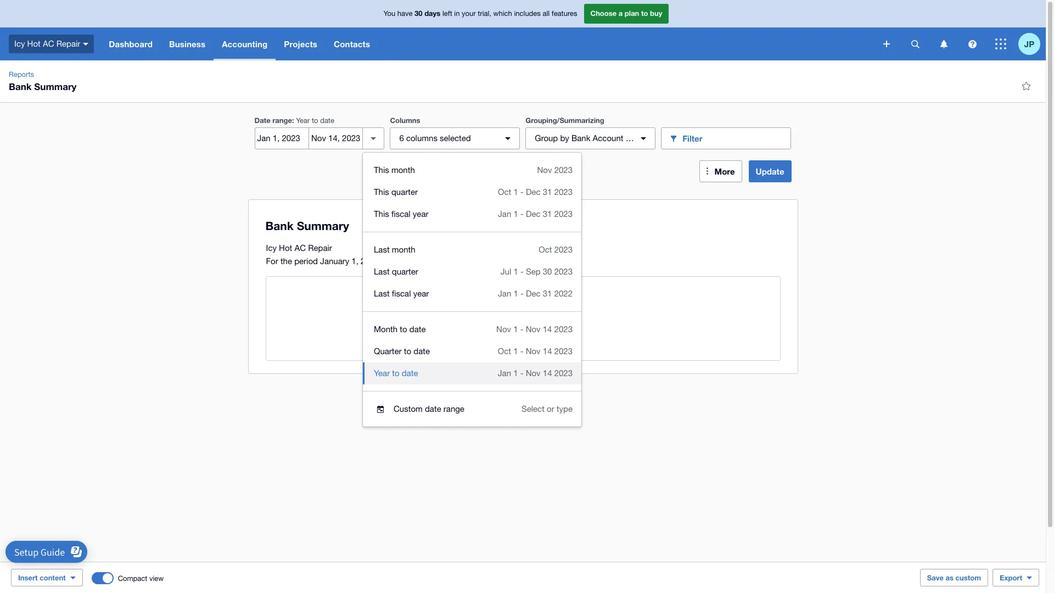 Task type: locate. For each thing, give the bounding box(es) containing it.
- down jul 1 - sep 30 2023
[[521, 289, 524, 298]]

navigation containing dashboard
[[101, 27, 876, 60]]

this down this month
[[374, 187, 389, 197]]

5 - from the top
[[520, 325, 524, 334]]

2 vertical spatial jan
[[498, 369, 511, 378]]

hot up the reports
[[27, 39, 41, 48]]

reports bank summary
[[9, 70, 77, 92]]

projects button
[[276, 27, 326, 60]]

fiscal for last
[[392, 289, 411, 298]]

0 vertical spatial dec
[[526, 187, 541, 197]]

1 vertical spatial ac
[[295, 243, 306, 253]]

to left buy
[[641, 9, 648, 18]]

month for last month
[[392, 245, 416, 254]]

3 - from the top
[[521, 267, 524, 276]]

range up select start date field
[[273, 116, 292, 125]]

hot
[[27, 39, 41, 48], [279, 243, 292, 253]]

- left sep
[[521, 267, 524, 276]]

group by bank account type
[[535, 133, 643, 143]]

1 vertical spatial last
[[374, 267, 390, 276]]

ac inside icy hot ac repair for the period january 1, 2023 to november 14, 2023
[[295, 243, 306, 253]]

1 horizontal spatial range
[[444, 404, 465, 414]]

icy up the reports
[[14, 39, 25, 48]]

2023 right show
[[554, 325, 573, 334]]

last for last quarter
[[374, 267, 390, 276]]

30 right have
[[415, 9, 423, 18]]

list box containing this month
[[363, 153, 582, 427]]

- for oct 1 - dec 31 2023
[[521, 187, 524, 197]]

nov down show
[[526, 347, 541, 356]]

repair inside icy hot ac repair for the period january 1, 2023 to november 14, 2023
[[308, 243, 332, 253]]

ac inside popup button
[[43, 39, 54, 48]]

- for jan 1 - dec 31 2023
[[521, 209, 524, 219]]

oct up jul 1 - sep 30 2023
[[539, 245, 552, 254]]

quarter up 'this fiscal year'
[[392, 187, 418, 197]]

last down icy hot ac repair for the period january 1, 2023 to november 14, 2023
[[374, 267, 390, 276]]

group
[[535, 133, 558, 143]]

columns
[[406, 133, 438, 143]]

2 last from the top
[[374, 267, 390, 276]]

0 vertical spatial hot
[[27, 39, 41, 48]]

select
[[522, 404, 545, 414]]

14 down here
[[543, 347, 552, 356]]

1 down oct 1 - nov 14 2023
[[514, 369, 518, 378]]

this
[[374, 165, 389, 175], [374, 187, 389, 197], [374, 209, 389, 219]]

month for this month
[[392, 165, 415, 175]]

ac
[[43, 39, 54, 48], [295, 243, 306, 253]]

buy
[[650, 9, 663, 18]]

this up this quarter
[[374, 165, 389, 175]]

hot inside icy hot ac repair for the period january 1, 2023 to november 14, 2023
[[279, 243, 292, 253]]

have
[[397, 9, 413, 18]]

quarter down november
[[392, 267, 418, 276]]

to down last month
[[381, 256, 389, 266]]

2023 right 1,
[[361, 256, 379, 266]]

svg image inside icy hot ac repair popup button
[[83, 43, 89, 45]]

repair up period
[[308, 243, 332, 253]]

0 vertical spatial 30
[[415, 9, 423, 18]]

year
[[296, 116, 310, 125], [374, 369, 390, 378]]

columns
[[390, 116, 420, 125]]

0 horizontal spatial ac
[[43, 39, 54, 48]]

0 vertical spatial icy
[[14, 39, 25, 48]]

month
[[392, 165, 415, 175], [392, 245, 416, 254]]

jan down jul
[[498, 289, 511, 298]]

ac up period
[[295, 243, 306, 253]]

in
[[454, 9, 460, 18]]

jan for jan 1 - dec 31 2022
[[498, 289, 511, 298]]

1 right jul
[[514, 267, 518, 276]]

31 for jan 1 - dec 31 2023
[[543, 209, 552, 219]]

0 vertical spatial bank
[[9, 81, 32, 92]]

2 31 from the top
[[543, 209, 552, 219]]

nov 2023
[[537, 165, 573, 175]]

4 1 from the top
[[514, 289, 518, 298]]

1 for nov 1 - nov 14 2023
[[514, 325, 518, 334]]

to inside date range : year to date
[[312, 116, 318, 125]]

this for this month
[[374, 165, 389, 175]]

banner
[[0, 0, 1046, 60]]

14
[[543, 325, 552, 334], [543, 347, 552, 356], [543, 369, 552, 378]]

year right :
[[296, 116, 310, 125]]

list of convenience dates image
[[363, 127, 385, 149]]

1 horizontal spatial icy
[[266, 243, 277, 253]]

year down the quarter
[[374, 369, 390, 378]]

filter button
[[661, 127, 791, 149]]

1 vertical spatial bank
[[572, 133, 591, 143]]

bank right by
[[572, 133, 591, 143]]

repair inside popup button
[[56, 39, 80, 48]]

- down oct 1 - nov 14 2023
[[520, 369, 524, 378]]

31 down nov 2023
[[543, 187, 552, 197]]

1 horizontal spatial year
[[374, 369, 390, 378]]

jan down oct 1 - dec 31 2023
[[498, 209, 511, 219]]

fiscal down the last quarter
[[392, 289, 411, 298]]

update button
[[749, 160, 792, 182]]

1 vertical spatial quarter
[[392, 267, 418, 276]]

icy inside icy hot ac repair for the period january 1, 2023 to november 14, 2023
[[266, 243, 277, 253]]

1 vertical spatial this
[[374, 187, 389, 197]]

oct 1 - dec 31 2023
[[498, 187, 573, 197]]

0 vertical spatial month
[[392, 165, 415, 175]]

date range : year to date
[[255, 116, 334, 125]]

- for jul 1 - sep 30 2023
[[521, 267, 524, 276]]

svg image
[[911, 40, 920, 48]]

2 vertical spatial dec
[[526, 289, 541, 298]]

repair for icy hot ac repair for the period january 1, 2023 to november 14, 2023
[[308, 243, 332, 253]]

2023 up type
[[554, 369, 573, 378]]

- down oct 1 - dec 31 2023
[[521, 209, 524, 219]]

the
[[281, 256, 292, 266]]

1 up jan 1 - dec 31 2023
[[514, 187, 518, 197]]

this quarter
[[374, 187, 418, 197]]

2 vertical spatial 14
[[543, 369, 552, 378]]

month up november
[[392, 245, 416, 254]]

business
[[169, 39, 205, 49]]

0 vertical spatial fiscal
[[392, 209, 411, 219]]

3 1 from the top
[[514, 267, 518, 276]]

1 1 from the top
[[514, 187, 518, 197]]

date right custom
[[425, 404, 441, 414]]

1 vertical spatial hot
[[279, 243, 292, 253]]

oct
[[498, 187, 511, 197], [539, 245, 552, 254], [498, 347, 511, 356]]

date down quarter to date
[[402, 369, 418, 378]]

nov up oct 1 - dec 31 2023
[[537, 165, 552, 175]]

0 vertical spatial 31
[[543, 187, 552, 197]]

date up quarter to date
[[410, 325, 426, 334]]

custom
[[394, 404, 423, 414]]

2 14 from the top
[[543, 347, 552, 356]]

3 31 from the top
[[543, 289, 552, 298]]

to
[[641, 9, 648, 18], [312, 116, 318, 125], [381, 256, 389, 266], [400, 325, 407, 334], [515, 325, 522, 334], [404, 347, 411, 356], [392, 369, 400, 378]]

list box
[[363, 153, 582, 427]]

0 vertical spatial year
[[296, 116, 310, 125]]

0 vertical spatial 14
[[543, 325, 552, 334]]

6
[[399, 133, 404, 143]]

november
[[391, 256, 429, 266]]

1 - from the top
[[521, 187, 524, 197]]

svg image
[[996, 38, 1007, 49], [940, 40, 948, 48], [968, 40, 977, 48], [884, 41, 890, 47], [83, 43, 89, 45]]

1 vertical spatial 14
[[543, 347, 552, 356]]

add to favourites image
[[1015, 75, 1037, 97]]

0 horizontal spatial year
[[296, 116, 310, 125]]

1 right nothing
[[514, 325, 518, 334]]

repair up summary
[[56, 39, 80, 48]]

compact
[[118, 574, 147, 582]]

year
[[413, 209, 429, 219], [413, 289, 429, 298]]

0 vertical spatial quarter
[[392, 187, 418, 197]]

30 right sep
[[543, 267, 552, 276]]

icy hot ac repair for the period january 1, 2023 to november 14, 2023
[[266, 243, 464, 266]]

you
[[384, 9, 396, 18]]

fiscal
[[392, 209, 411, 219], [392, 289, 411, 298]]

2 vertical spatial this
[[374, 209, 389, 219]]

oct for oct 1 - nov 14 2023
[[498, 347, 511, 356]]

dec down sep
[[526, 289, 541, 298]]

1 down jul 1 - sep 30 2023
[[514, 289, 518, 298]]

Report title field
[[263, 214, 776, 239]]

3 this from the top
[[374, 209, 389, 219]]

1 horizontal spatial hot
[[279, 243, 292, 253]]

2 vertical spatial oct
[[498, 347, 511, 356]]

1 this from the top
[[374, 165, 389, 175]]

oct for oct 2023
[[539, 245, 552, 254]]

oct for oct 1 - dec 31 2023
[[498, 187, 511, 197]]

jan
[[498, 209, 511, 219], [498, 289, 511, 298], [498, 369, 511, 378]]

1 down nothing to show here
[[514, 347, 518, 356]]

1 vertical spatial month
[[392, 245, 416, 254]]

0 vertical spatial last
[[374, 245, 390, 254]]

6 1 from the top
[[514, 347, 518, 356]]

3 last from the top
[[374, 289, 390, 298]]

dashboard link
[[101, 27, 161, 60]]

0 vertical spatial year
[[413, 209, 429, 219]]

to inside icy hot ac repair for the period january 1, 2023 to november 14, 2023
[[381, 256, 389, 266]]

by
[[560, 133, 569, 143]]

2 - from the top
[[521, 209, 524, 219]]

repair for icy hot ac repair
[[56, 39, 80, 48]]

month up this quarter
[[392, 165, 415, 175]]

nov for oct
[[526, 347, 541, 356]]

3 14 from the top
[[543, 369, 552, 378]]

- left show
[[520, 325, 524, 334]]

account
[[593, 133, 624, 143]]

1 for oct 1 - dec 31 2023
[[514, 187, 518, 197]]

2 1 from the top
[[514, 209, 518, 219]]

Select end date field
[[309, 128, 363, 149]]

to right :
[[312, 116, 318, 125]]

dec down oct 1 - dec 31 2023
[[526, 209, 541, 219]]

business button
[[161, 27, 214, 60]]

nov
[[537, 165, 552, 175], [496, 325, 511, 334], [526, 325, 541, 334], [526, 347, 541, 356], [526, 369, 541, 378]]

1 vertical spatial 31
[[543, 209, 552, 219]]

0 horizontal spatial icy
[[14, 39, 25, 48]]

insert content
[[18, 573, 66, 582]]

this for this quarter
[[374, 187, 389, 197]]

14 for oct 1 - nov 14 2023
[[543, 347, 552, 356]]

jp button
[[1019, 27, 1046, 60]]

1 vertical spatial fiscal
[[392, 289, 411, 298]]

nov down oct 1 - nov 14 2023
[[526, 369, 541, 378]]

1 31 from the top
[[543, 187, 552, 197]]

this month
[[374, 165, 415, 175]]

nothing
[[484, 325, 513, 334]]

1 vertical spatial icy
[[266, 243, 277, 253]]

1 down oct 1 - dec 31 2023
[[514, 209, 518, 219]]

2 this from the top
[[374, 187, 389, 197]]

- down nothing to show here
[[520, 347, 524, 356]]

2023 up the 2022 at the right of the page
[[554, 267, 573, 276]]

1 last from the top
[[374, 245, 390, 254]]

icy
[[14, 39, 25, 48], [266, 243, 277, 253]]

last fiscal year
[[374, 289, 429, 298]]

your
[[462, 9, 476, 18]]

3 dec from the top
[[526, 289, 541, 298]]

6 - from the top
[[520, 347, 524, 356]]

1 vertical spatial repair
[[308, 243, 332, 253]]

year down this quarter
[[413, 209, 429, 219]]

more button
[[699, 160, 742, 182]]

year down the last quarter
[[413, 289, 429, 298]]

hot for icy hot ac repair for the period january 1, 2023 to november 14, 2023
[[279, 243, 292, 253]]

2 dec from the top
[[526, 209, 541, 219]]

nov left here
[[526, 325, 541, 334]]

31 down oct 1 - dec 31 2023
[[543, 209, 552, 219]]

icy up for
[[266, 243, 277, 253]]

grouping/summarizing
[[526, 116, 605, 125]]

1 vertical spatial dec
[[526, 209, 541, 219]]

0 vertical spatial jan
[[498, 209, 511, 219]]

hot inside icy hot ac repair popup button
[[27, 39, 41, 48]]

0 horizontal spatial repair
[[56, 39, 80, 48]]

- for jan 1 - dec 31 2022
[[521, 289, 524, 298]]

14 down oct 1 - nov 14 2023
[[543, 369, 552, 378]]

hot for icy hot ac repair
[[27, 39, 41, 48]]

1 vertical spatial 30
[[543, 267, 552, 276]]

to left show
[[515, 325, 522, 334]]

icy inside popup button
[[14, 39, 25, 48]]

last up the last quarter
[[374, 245, 390, 254]]

navigation
[[101, 27, 876, 60]]

jan 1 - dec 31 2022
[[498, 289, 573, 298]]

icy hot ac repair
[[14, 39, 80, 48]]

1 dec from the top
[[526, 187, 541, 197]]

1 vertical spatial range
[[444, 404, 465, 414]]

dec up jan 1 - dec 31 2023
[[526, 187, 541, 197]]

1 vertical spatial year
[[413, 289, 429, 298]]

7 1 from the top
[[514, 369, 518, 378]]

nov 1 - nov 14 2023
[[496, 325, 573, 334]]

5 1 from the top
[[514, 325, 518, 334]]

oct down nothing
[[498, 347, 511, 356]]

nothing to show here
[[484, 325, 563, 334]]

bank down reports link
[[9, 81, 32, 92]]

- for oct 1 - nov 14 2023
[[520, 347, 524, 356]]

1 14 from the top
[[543, 325, 552, 334]]

4 - from the top
[[521, 289, 524, 298]]

1 vertical spatial jan
[[498, 289, 511, 298]]

1 horizontal spatial repair
[[308, 243, 332, 253]]

- up jan 1 - dec 31 2023
[[521, 187, 524, 197]]

date down month to date
[[414, 347, 430, 356]]

date up select end date field
[[320, 116, 334, 125]]

1 horizontal spatial ac
[[295, 243, 306, 253]]

range right custom
[[444, 404, 465, 414]]

last for last fiscal year
[[374, 289, 390, 298]]

this down this quarter
[[374, 209, 389, 219]]

oct up report title field
[[498, 187, 511, 197]]

14 up oct 1 - nov 14 2023
[[543, 325, 552, 334]]

bank inside reports bank summary
[[9, 81, 32, 92]]

0 horizontal spatial hot
[[27, 39, 41, 48]]

1 horizontal spatial bank
[[572, 133, 591, 143]]

1 vertical spatial oct
[[539, 245, 552, 254]]

0 horizontal spatial bank
[[9, 81, 32, 92]]

date for month to date
[[410, 325, 426, 334]]

2 vertical spatial 31
[[543, 289, 552, 298]]

show
[[525, 325, 544, 334]]

days
[[425, 9, 441, 18]]

0 vertical spatial ac
[[43, 39, 54, 48]]

2023 down by
[[554, 165, 573, 175]]

0 vertical spatial oct
[[498, 187, 511, 197]]

7 - from the top
[[520, 369, 524, 378]]

ac up reports bank summary
[[43, 39, 54, 48]]

group
[[363, 153, 582, 427]]

1,
[[352, 256, 359, 266]]

0 vertical spatial this
[[374, 165, 389, 175]]

date
[[255, 116, 271, 125]]

banner containing jp
[[0, 0, 1046, 60]]

last down the last quarter
[[374, 289, 390, 298]]

fiscal down this quarter
[[392, 209, 411, 219]]

2 vertical spatial last
[[374, 289, 390, 298]]

hot up "the"
[[279, 243, 292, 253]]

0 horizontal spatial range
[[273, 116, 292, 125]]

2023 down oct 1 - dec 31 2023
[[554, 209, 573, 219]]

jan down oct 1 - nov 14 2023
[[498, 369, 511, 378]]

- for nov 1 - nov 14 2023
[[520, 325, 524, 334]]

0 vertical spatial repair
[[56, 39, 80, 48]]

31 left the 2022 at the right of the page
[[543, 289, 552, 298]]

last quarter
[[374, 267, 418, 276]]

ac for icy hot ac repair for the period january 1, 2023 to november 14, 2023
[[295, 243, 306, 253]]



Task type: vqa. For each thing, say whether or not it's contained in the screenshot.


Task type: describe. For each thing, give the bounding box(es) containing it.
to down quarter to date
[[392, 369, 400, 378]]

content
[[40, 573, 66, 582]]

month to date
[[374, 325, 426, 334]]

quarter for this quarter
[[392, 187, 418, 197]]

insert
[[18, 573, 38, 582]]

jan 1 - dec 31 2023
[[498, 209, 573, 219]]

nov left show
[[496, 325, 511, 334]]

jul 1 - sep 30 2023
[[501, 267, 573, 276]]

for
[[266, 256, 278, 266]]

date for quarter to date
[[414, 347, 430, 356]]

range inside list box
[[444, 404, 465, 414]]

1 vertical spatial year
[[374, 369, 390, 378]]

jan for jan 1 - dec 31 2023
[[498, 209, 511, 219]]

jan 1 - nov 14 2023
[[498, 369, 573, 378]]

save as custom
[[927, 573, 981, 582]]

to right month
[[400, 325, 407, 334]]

group by bank account type button
[[526, 127, 656, 149]]

features
[[552, 9, 577, 18]]

custom
[[956, 573, 981, 582]]

0 vertical spatial range
[[273, 116, 292, 125]]

year for last fiscal year
[[413, 289, 429, 298]]

nov for nov
[[526, 325, 541, 334]]

2022
[[554, 289, 573, 298]]

14 for jan 1 - nov 14 2023
[[543, 369, 552, 378]]

accounting button
[[214, 27, 276, 60]]

left
[[443, 9, 452, 18]]

all
[[543, 9, 550, 18]]

31 for jan 1 - dec 31 2022
[[543, 289, 552, 298]]

save
[[927, 573, 944, 582]]

type
[[626, 133, 643, 143]]

dec for oct 1 - dec 31 2023
[[526, 187, 541, 197]]

2023 up jul 1 - sep 30 2023
[[554, 245, 573, 254]]

quarter to date
[[374, 347, 430, 356]]

jul
[[501, 267, 511, 276]]

1 for jan 1 - dec 31 2022
[[514, 289, 518, 298]]

1 horizontal spatial 30
[[543, 267, 552, 276]]

nov for jan
[[526, 369, 541, 378]]

export
[[1000, 573, 1023, 582]]

dec for jan 1 - dec 31 2022
[[526, 289, 541, 298]]

quarter
[[374, 347, 402, 356]]

icy hot ac repair button
[[0, 27, 101, 60]]

save as custom button
[[920, 569, 989, 587]]

group containing this month
[[363, 153, 582, 427]]

jan for jan 1 - nov 14 2023
[[498, 369, 511, 378]]

1 for jan 1 - dec 31 2023
[[514, 209, 518, 219]]

0 horizontal spatial 30
[[415, 9, 423, 18]]

to right the quarter
[[404, 347, 411, 356]]

selected
[[440, 133, 471, 143]]

date for year to date
[[402, 369, 418, 378]]

sep
[[526, 267, 541, 276]]

2023 down nov 2023
[[554, 187, 573, 197]]

dashboard
[[109, 39, 153, 49]]

period
[[294, 256, 318, 266]]

accounting
[[222, 39, 268, 49]]

dec for jan 1 - dec 31 2023
[[526, 209, 541, 219]]

:
[[292, 116, 294, 125]]

2023 down here
[[554, 347, 573, 356]]

view
[[149, 574, 164, 582]]

select or type
[[522, 404, 573, 414]]

or
[[547, 404, 554, 414]]

icy for icy hot ac repair for the period january 1, 2023 to november 14, 2023
[[266, 243, 277, 253]]

last for last month
[[374, 245, 390, 254]]

summary
[[34, 81, 77, 92]]

month
[[374, 325, 398, 334]]

which
[[493, 9, 512, 18]]

last month
[[374, 245, 416, 254]]

oct 2023
[[539, 245, 573, 254]]

as
[[946, 573, 954, 582]]

bank inside popup button
[[572, 133, 591, 143]]

1 for jan 1 - nov 14 2023
[[514, 369, 518, 378]]

type
[[557, 404, 573, 414]]

insert content button
[[11, 569, 83, 587]]

Select start date field
[[255, 128, 309, 149]]

oct 1 - nov 14 2023
[[498, 347, 573, 356]]

date inside date range : year to date
[[320, 116, 334, 125]]

custom date range
[[394, 404, 465, 414]]

year to date
[[374, 369, 418, 378]]

contacts
[[334, 39, 370, 49]]

this fiscal year
[[374, 209, 429, 219]]

ac for icy hot ac repair
[[43, 39, 54, 48]]

plan
[[625, 9, 639, 18]]

navigation inside banner
[[101, 27, 876, 60]]

export button
[[993, 569, 1040, 587]]

quarter for last quarter
[[392, 267, 418, 276]]

reports link
[[4, 69, 38, 80]]

icy for icy hot ac repair
[[14, 39, 25, 48]]

compact view
[[118, 574, 164, 582]]

update
[[756, 166, 785, 176]]

this for this fiscal year
[[374, 209, 389, 219]]

filter
[[683, 133, 703, 143]]

- for jan 1 - nov 14 2023
[[520, 369, 524, 378]]

year inside date range : year to date
[[296, 116, 310, 125]]

jp
[[1025, 39, 1035, 49]]

fiscal for this
[[392, 209, 411, 219]]

year for this fiscal year
[[413, 209, 429, 219]]

reports
[[9, 70, 34, 79]]

includes
[[514, 9, 541, 18]]

14,
[[432, 256, 443, 266]]

more
[[715, 166, 735, 176]]

1 for oct 1 - nov 14 2023
[[514, 347, 518, 356]]

14 for nov 1 - nov 14 2023
[[543, 325, 552, 334]]

here
[[547, 325, 563, 334]]

january
[[320, 256, 349, 266]]

1 for jul 1 - sep 30 2023
[[514, 267, 518, 276]]

31 for oct 1 - dec 31 2023
[[543, 187, 552, 197]]

choose
[[591, 9, 617, 18]]

a
[[619, 9, 623, 18]]

you have 30 days left in your trial, which includes all features
[[384, 9, 577, 18]]

projects
[[284, 39, 317, 49]]

2023 right 14,
[[445, 256, 464, 266]]

choose a plan to buy
[[591, 9, 663, 18]]

contacts button
[[326, 27, 379, 60]]



